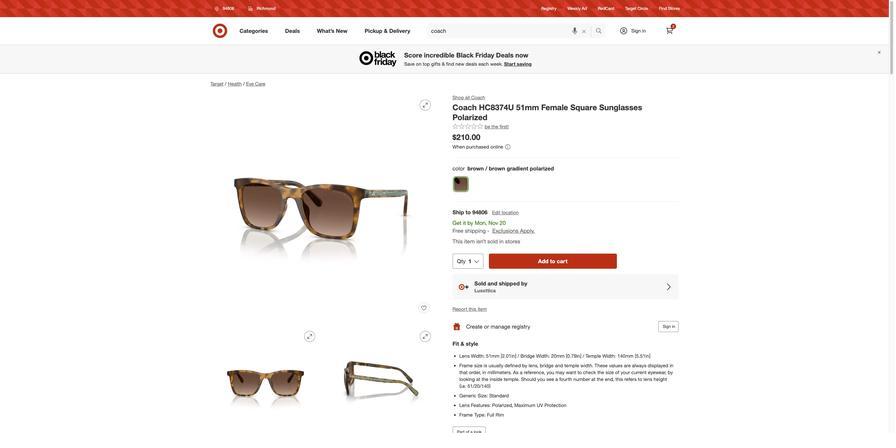Task type: vqa. For each thing, say whether or not it's contained in the screenshot.
THE $109.99 REG $149.99 SALE
no



Task type: locate. For each thing, give the bounding box(es) containing it.
1 frame from the top
[[460, 363, 473, 369]]

lens down 'fit & style'
[[460, 353, 470, 359]]

sunglasses
[[600, 102, 643, 112]]

edit location
[[493, 210, 519, 215]]

size left is
[[475, 363, 483, 369]]

frame up that
[[460, 363, 473, 369]]

width: up values
[[603, 353, 617, 359]]

want
[[567, 370, 577, 375]]

0 horizontal spatial this
[[469, 306, 477, 312]]

brown
[[468, 165, 484, 172], [489, 165, 506, 172]]

0 horizontal spatial and
[[488, 280, 498, 287]]

0 horizontal spatial deals
[[285, 27, 300, 34]]

pickup
[[365, 27, 383, 34]]

0 vertical spatial 94806
[[223, 6, 234, 11]]

cart
[[557, 258, 568, 265]]

black
[[457, 51, 474, 59]]

gradient
[[507, 165, 529, 172]]

item inside the fulfillment region
[[465, 238, 475, 245]]

friday
[[476, 51, 495, 59]]

sold
[[488, 238, 498, 245]]

0 horizontal spatial sign in
[[632, 28, 646, 34]]

deals left what's
[[285, 27, 300, 34]]

target for target circle
[[626, 6, 637, 11]]

& for pickup
[[384, 27, 388, 34]]

brown left the gradient
[[489, 165, 506, 172]]

brown right color on the top of page
[[468, 165, 484, 172]]

1 horizontal spatial at
[[592, 376, 596, 382]]

be the first! link
[[453, 123, 509, 130]]

this
[[453, 238, 463, 245]]

lens down generic
[[460, 402, 470, 408]]

0 vertical spatial lens
[[460, 353, 470, 359]]

categories
[[240, 27, 268, 34]]

0 vertical spatial frame
[[460, 363, 473, 369]]

1 horizontal spatial width:
[[537, 353, 550, 359]]

search
[[593, 28, 610, 35]]

1 horizontal spatial you
[[547, 370, 555, 375]]

temple
[[586, 353, 602, 359]]

1 lens from the top
[[460, 353, 470, 359]]

frame left type:
[[460, 412, 473, 418]]

94806 inside the fulfillment region
[[473, 209, 488, 216]]

94806 left richmond dropdown button
[[223, 6, 234, 11]]

1 vertical spatial 94806
[[473, 209, 488, 216]]

1 vertical spatial item
[[478, 306, 488, 312]]

by right shipped
[[522, 280, 528, 287]]

the
[[492, 124, 499, 130], [598, 370, 605, 375], [482, 376, 489, 382], [597, 376, 604, 382]]

1 horizontal spatial this
[[616, 376, 624, 382]]

at up 51/20/140)
[[477, 376, 481, 382]]

bridge
[[540, 363, 554, 369]]

0 horizontal spatial sign
[[632, 28, 641, 34]]

94806 up mon,
[[473, 209, 488, 216]]

eye care link
[[246, 81, 266, 87]]

item inside button
[[478, 306, 488, 312]]

0 horizontal spatial item
[[465, 238, 475, 245]]

1 vertical spatial coach
[[453, 102, 477, 112]]

what's
[[317, 27, 335, 34]]

gifts
[[432, 61, 441, 67]]

this right report at the bottom of the page
[[469, 306, 477, 312]]

0 horizontal spatial at
[[477, 376, 481, 382]]

20mm
[[552, 353, 565, 359]]

shipped
[[499, 280, 520, 287]]

1 horizontal spatial sign
[[663, 324, 672, 329]]

you left "see"
[[538, 376, 546, 382]]

to right add
[[551, 258, 556, 265]]

by
[[468, 220, 474, 226], [522, 280, 528, 287], [523, 363, 528, 369], [669, 370, 674, 375]]

looking
[[460, 376, 475, 382]]

sign in
[[632, 28, 646, 34], [663, 324, 676, 329]]

2 brown from the left
[[489, 165, 506, 172]]

this
[[469, 306, 477, 312], [616, 376, 624, 382]]

2 lens from the top
[[460, 402, 470, 408]]

/
[[225, 81, 227, 87], [243, 81, 245, 87], [486, 165, 488, 172], [518, 353, 520, 359], [583, 353, 585, 359]]

/ right [0.79in] on the right bottom
[[583, 353, 585, 359]]

1 vertical spatial &
[[442, 61, 445, 67]]

coach down all
[[453, 102, 477, 112]]

0 vertical spatial target
[[626, 6, 637, 11]]

1 vertical spatial lens
[[460, 402, 470, 408]]

/ left eye
[[243, 81, 245, 87]]

in inside button
[[673, 324, 676, 329]]

2 horizontal spatial width:
[[603, 353, 617, 359]]

item up or
[[478, 306, 488, 312]]

target circle
[[626, 6, 649, 11]]

0 horizontal spatial you
[[538, 376, 546, 382]]

What can we help you find? suggestions appear below search field
[[427, 23, 598, 38]]

2 vertical spatial &
[[461, 340, 465, 347]]

full
[[488, 412, 495, 418]]

51mm up usually
[[487, 353, 500, 359]]

2 frame from the top
[[460, 412, 473, 418]]

& left find
[[442, 61, 445, 67]]

create or manage registry
[[467, 323, 531, 330]]

coach right all
[[472, 95, 486, 100]]

a right the as on the bottom right of page
[[521, 370, 523, 375]]

0 horizontal spatial 94806
[[223, 6, 234, 11]]

1 vertical spatial you
[[538, 376, 546, 382]]

the right be
[[492, 124, 499, 130]]

and up luxottica
[[488, 280, 498, 287]]

add
[[539, 258, 549, 265]]

that
[[460, 370, 468, 375]]

to inside "add to cart" 'button'
[[551, 258, 556, 265]]

at
[[477, 376, 481, 382], [592, 376, 596, 382]]

1 vertical spatial sign
[[663, 324, 672, 329]]

frame size is usually defined by lens, bridge and temple width. these values are always displayed in that order, in millimeters. as a reference, you may want to check the size of your current eyewear, by looking at the inside temple. should you see a fourth number at the end, this refers to lens height (i.e. 51/20/140)
[[460, 363, 674, 389]]

1 horizontal spatial 94806
[[473, 209, 488, 216]]

0 vertical spatial this
[[469, 306, 477, 312]]

0 vertical spatial &
[[384, 27, 388, 34]]

1 vertical spatial sign in
[[663, 324, 676, 329]]

saving
[[517, 61, 532, 67]]

temple
[[565, 363, 580, 369]]

1 vertical spatial and
[[556, 363, 564, 369]]

width: up is
[[472, 353, 485, 359]]

1 vertical spatial this
[[616, 376, 624, 382]]

frame for frame size is usually defined by lens, bridge and temple width. these values are always displayed in that order, in millimeters. as a reference, you may want to check the size of your current eyewear, by looking at the inside temple. should you see a fourth number at the end, this refers to lens height (i.e. 51/20/140)
[[460, 363, 473, 369]]

a right "see"
[[556, 376, 559, 382]]

target circle link
[[626, 6, 649, 11]]

1 vertical spatial deals
[[496, 51, 514, 59]]

item left isn't
[[465, 238, 475, 245]]

51mm left 'female'
[[517, 102, 540, 112]]

0 vertical spatial deals
[[285, 27, 300, 34]]

you up "see"
[[547, 370, 555, 375]]

weekly ad
[[568, 6, 587, 11]]

square
[[571, 102, 598, 112]]

/ left bridge
[[518, 353, 520, 359]]

all
[[466, 95, 470, 100]]

0 vertical spatial size
[[475, 363, 483, 369]]

find stores
[[660, 6, 680, 11]]

0 vertical spatial item
[[465, 238, 475, 245]]

to down current on the right bottom of the page
[[639, 376, 643, 382]]

you
[[547, 370, 555, 375], [538, 376, 546, 382]]

size up end,
[[606, 370, 615, 375]]

1 vertical spatial target
[[211, 81, 224, 87]]

inside
[[490, 376, 503, 382]]

1 horizontal spatial and
[[556, 363, 564, 369]]

the up 51/20/140)
[[482, 376, 489, 382]]

bridge
[[521, 353, 535, 359]]

1 horizontal spatial &
[[442, 61, 445, 67]]

1 horizontal spatial brown
[[489, 165, 506, 172]]

this inside the frame size is usually defined by lens, bridge and temple width. these values are always displayed in that order, in millimeters. as a reference, you may want to check the size of your current eyewear, by looking at the inside temple. should you see a fourth number at the end, this refers to lens height (i.e. 51/20/140)
[[616, 376, 624, 382]]

1 vertical spatial a
[[556, 376, 559, 382]]

lens
[[644, 376, 653, 382]]

1 horizontal spatial size
[[606, 370, 615, 375]]

0 horizontal spatial brown
[[468, 165, 484, 172]]

number
[[574, 376, 591, 382]]

luxottica
[[475, 288, 496, 294]]

deals link
[[280, 23, 309, 38]]

sign in inside button
[[663, 324, 676, 329]]

by inside "get it by mon, nov 20 free shipping - exclusions apply."
[[468, 220, 474, 226]]

at down check
[[592, 376, 596, 382]]

this down of
[[616, 376, 624, 382]]

search button
[[593, 23, 610, 40]]

target left circle
[[626, 6, 637, 11]]

by inside sold and shipped by luxottica
[[522, 280, 528, 287]]

target for target / health / eye care
[[211, 81, 224, 87]]

target left health link
[[211, 81, 224, 87]]

2 horizontal spatial &
[[461, 340, 465, 347]]

0 horizontal spatial target
[[211, 81, 224, 87]]

0 horizontal spatial width:
[[472, 353, 485, 359]]

target / health / eye care
[[211, 81, 266, 87]]

1 width: from the left
[[472, 353, 485, 359]]

frame inside the frame size is usually defined by lens, bridge and temple width. these values are always displayed in that order, in millimeters. as a reference, you may want to check the size of your current eyewear, by looking at the inside temple. should you see a fourth number at the end, this refers to lens height (i.e. 51/20/140)
[[460, 363, 473, 369]]

add to cart button
[[489, 254, 617, 269]]

and up may
[[556, 363, 564, 369]]

0 vertical spatial 51mm
[[517, 102, 540, 112]]

item
[[465, 238, 475, 245], [478, 306, 488, 312]]

exclusions apply. link
[[493, 227, 535, 234]]

0 vertical spatial and
[[488, 280, 498, 287]]

1 horizontal spatial 51mm
[[517, 102, 540, 112]]

sign in button
[[659, 321, 679, 332]]

lens
[[460, 353, 470, 359], [460, 402, 470, 408]]

new
[[456, 61, 465, 67]]

edit
[[493, 210, 501, 215]]

weekly
[[568, 6, 581, 11]]

1 horizontal spatial target
[[626, 6, 637, 11]]

check
[[584, 370, 597, 375]]

1 horizontal spatial item
[[478, 306, 488, 312]]

report this item button
[[453, 306, 488, 313]]

0 horizontal spatial 51mm
[[487, 353, 500, 359]]

0 horizontal spatial a
[[521, 370, 523, 375]]

& right pickup
[[384, 27, 388, 34]]

deals
[[285, 27, 300, 34], [496, 51, 514, 59]]

lens for lens features: polarized, maximum uv protection
[[460, 402, 470, 408]]

sign inside button
[[663, 324, 672, 329]]

& right fit
[[461, 340, 465, 347]]

1 horizontal spatial sign in
[[663, 324, 676, 329]]

frame
[[460, 363, 473, 369], [460, 412, 473, 418]]

by right 'it'
[[468, 220, 474, 226]]

2 at from the left
[[592, 376, 596, 382]]

deals up start
[[496, 51, 514, 59]]

1 horizontal spatial deals
[[496, 51, 514, 59]]

1 vertical spatial frame
[[460, 412, 473, 418]]

get it by mon, nov 20 free shipping - exclusions apply.
[[453, 220, 535, 234]]

sign in link
[[614, 23, 657, 38]]

0 vertical spatial sign in
[[632, 28, 646, 34]]

0 horizontal spatial &
[[384, 27, 388, 34]]

0 vertical spatial you
[[547, 370, 555, 375]]

by right eyewear,
[[669, 370, 674, 375]]

temple.
[[504, 376, 520, 382]]

lens for lens width: 51mm [2.01in] / bridge width: 20mm [0.79in] / temple width: 140mm [5.51in]
[[460, 353, 470, 359]]

width: up bridge
[[537, 353, 550, 359]]

51mm inside shop all coach coach hc8374u 51mm female square sunglasses polarized
[[517, 102, 540, 112]]

qty 1
[[458, 258, 472, 265]]



Task type: describe. For each thing, give the bounding box(es) containing it.
fulfillment region
[[453, 209, 679, 300]]

it
[[463, 220, 466, 226]]

uv
[[537, 402, 544, 408]]

isn't
[[477, 238, 487, 245]]

[0.79in]
[[567, 353, 582, 359]]

richmond
[[257, 6, 276, 11]]

current
[[632, 370, 647, 375]]

pickup & delivery
[[365, 27, 411, 34]]

maximum
[[515, 402, 536, 408]]

this inside button
[[469, 306, 477, 312]]

may
[[556, 370, 565, 375]]

your
[[621, 370, 631, 375]]

(i.e.
[[460, 383, 467, 389]]

coach hc8374u 51mm female square sunglasses polarized, 2 of 8 image
[[211, 326, 321, 433]]

and inside the frame size is usually defined by lens, bridge and temple width. these values are always displayed in that order, in millimeters. as a reference, you may want to check the size of your current eyewear, by looking at the inside temple. should you see a fourth number at the end, this refers to lens height (i.e. 51/20/140)
[[556, 363, 564, 369]]

frame type: full rim
[[460, 412, 505, 418]]

-
[[488, 227, 490, 234]]

1 horizontal spatial a
[[556, 376, 559, 382]]

top
[[423, 61, 430, 67]]

health link
[[228, 81, 242, 87]]

be
[[485, 124, 491, 130]]

polarized,
[[493, 402, 514, 408]]

frame for frame type: full rim
[[460, 412, 473, 418]]

stores
[[506, 238, 521, 245]]

refers
[[625, 376, 637, 382]]

manage
[[491, 323, 511, 330]]

usually
[[489, 363, 504, 369]]

image gallery element
[[211, 94, 437, 433]]

ship to 94806
[[453, 209, 488, 216]]

score
[[405, 51, 423, 59]]

target link
[[211, 81, 224, 87]]

when purchased online
[[453, 144, 504, 150]]

1 vertical spatial 51mm
[[487, 353, 500, 359]]

in inside the fulfillment region
[[500, 238, 504, 245]]

millimeters.
[[488, 370, 512, 375]]

size:
[[478, 393, 489, 399]]

/ down 'when purchased online'
[[486, 165, 488, 172]]

rim
[[496, 412, 505, 418]]

defined
[[505, 363, 521, 369]]

registry link
[[542, 6, 557, 11]]

/ right target link
[[225, 81, 227, 87]]

as
[[514, 370, 519, 375]]

1 brown from the left
[[468, 165, 484, 172]]

reference,
[[524, 370, 546, 375]]

order,
[[469, 370, 482, 375]]

0 horizontal spatial size
[[475, 363, 483, 369]]

$210.00
[[453, 132, 481, 142]]

get
[[453, 220, 462, 226]]

coach hc8374u 51mm female square sunglasses polarized, 3 of 8 image
[[326, 326, 437, 433]]

generic
[[460, 393, 477, 399]]

94806 button
[[211, 2, 242, 15]]

score incredible black friday deals now save on top gifts & find new deals each week. start saving
[[405, 51, 532, 67]]

pickup & delivery link
[[359, 23, 419, 38]]

the down these
[[598, 370, 605, 375]]

and inside sold and shipped by luxottica
[[488, 280, 498, 287]]

these
[[595, 363, 608, 369]]

140mm
[[618, 353, 634, 359]]

of
[[616, 370, 620, 375]]

fit & style
[[453, 340, 479, 347]]

by left lens,
[[523, 363, 528, 369]]

2 width: from the left
[[537, 353, 550, 359]]

2
[[673, 24, 675, 28]]

be the first!
[[485, 124, 509, 130]]

or
[[485, 323, 490, 330]]

weekly ad link
[[568, 6, 587, 11]]

color brown / brown gradient polarized
[[453, 165, 555, 172]]

the inside 'link'
[[492, 124, 499, 130]]

0 vertical spatial coach
[[472, 95, 486, 100]]

registry
[[542, 6, 557, 11]]

1 vertical spatial size
[[606, 370, 615, 375]]

is
[[484, 363, 488, 369]]

94806 inside the 94806 dropdown button
[[223, 6, 234, 11]]

nov
[[489, 220, 499, 226]]

eye
[[246, 81, 254, 87]]

edit location button
[[492, 209, 520, 216]]

generic size: standard
[[460, 393, 509, 399]]

save
[[405, 61, 415, 67]]

are
[[625, 363, 631, 369]]

location
[[502, 210, 519, 215]]

find
[[446, 61, 454, 67]]

create
[[467, 323, 483, 330]]

fit
[[453, 340, 460, 347]]

richmond button
[[244, 2, 280, 15]]

[2.01in]
[[501, 353, 517, 359]]

2 link
[[663, 23, 678, 38]]

0 vertical spatial sign
[[632, 28, 641, 34]]

find
[[660, 6, 667, 11]]

to right ship
[[466, 209, 471, 216]]

polarized
[[530, 165, 555, 172]]

now
[[516, 51, 529, 59]]

stores
[[669, 6, 680, 11]]

add to cart
[[539, 258, 568, 265]]

free
[[453, 227, 464, 234]]

width.
[[581, 363, 594, 369]]

always
[[633, 363, 647, 369]]

features:
[[472, 402, 491, 408]]

ad
[[582, 6, 587, 11]]

values
[[610, 363, 623, 369]]

online
[[491, 144, 504, 150]]

the left end,
[[597, 376, 604, 382]]

coach hc8374u 51mm female square sunglasses polarized, 1 of 8 image
[[211, 94, 437, 320]]

20
[[500, 220, 506, 226]]

lens,
[[529, 363, 539, 369]]

brown / brown gradient polarized image
[[454, 177, 468, 191]]

style
[[466, 340, 479, 347]]

when
[[453, 144, 466, 150]]

registry
[[512, 323, 531, 330]]

3 width: from the left
[[603, 353, 617, 359]]

health
[[228, 81, 242, 87]]

apply.
[[521, 227, 535, 234]]

& inside 'score incredible black friday deals now save on top gifts & find new deals each week. start saving'
[[442, 61, 445, 67]]

1 at from the left
[[477, 376, 481, 382]]

end,
[[606, 376, 615, 382]]

standard
[[490, 393, 509, 399]]

to up number
[[578, 370, 582, 375]]

0 vertical spatial a
[[521, 370, 523, 375]]

deals inside 'score incredible black friday deals now save on top gifts & find new deals each week. start saving'
[[496, 51, 514, 59]]

this item isn't sold in stores
[[453, 238, 521, 245]]

week.
[[491, 61, 503, 67]]

& for fit
[[461, 340, 465, 347]]



